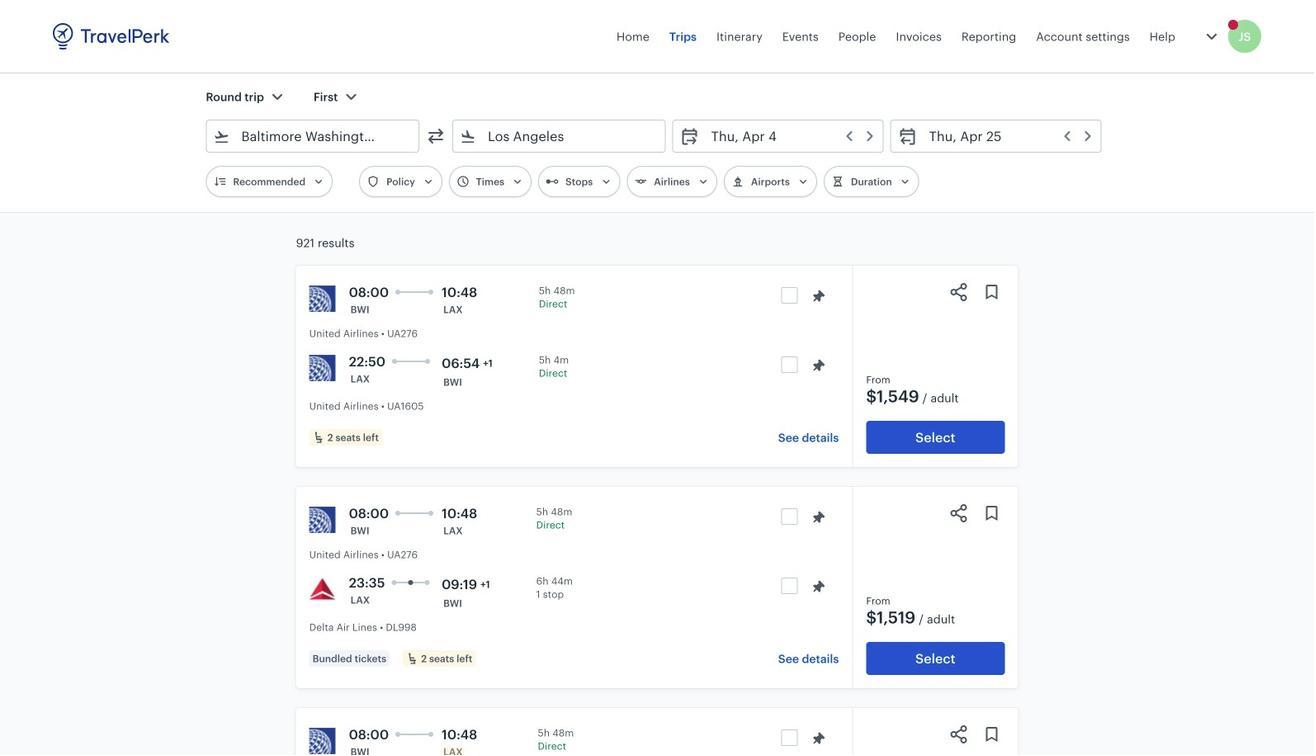 Task type: vqa. For each thing, say whether or not it's contained in the screenshot.
United Airlines image
yes



Task type: locate. For each thing, give the bounding box(es) containing it.
1 vertical spatial united airlines image
[[309, 355, 336, 382]]

united airlines image
[[309, 286, 336, 312], [309, 355, 336, 382], [309, 507, 336, 533]]

0 vertical spatial united airlines image
[[309, 286, 336, 312]]

Return field
[[918, 123, 1095, 149]]

2 vertical spatial united airlines image
[[309, 507, 336, 533]]

3 united airlines image from the top
[[309, 507, 336, 533]]

delta air lines image
[[309, 576, 336, 603]]

2 united airlines image from the top
[[309, 355, 336, 382]]

To search field
[[476, 123, 644, 149]]



Task type: describe. For each thing, give the bounding box(es) containing it.
From search field
[[230, 123, 397, 149]]

united airlines image
[[309, 728, 336, 755]]

1 united airlines image from the top
[[309, 286, 336, 312]]

Depart field
[[700, 123, 877, 149]]



